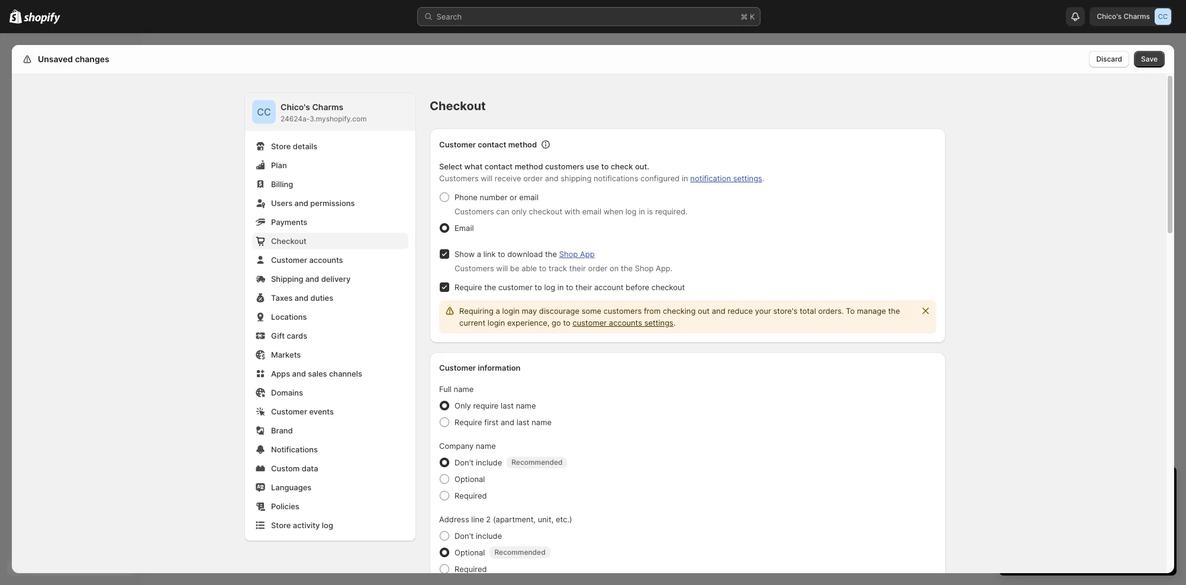 Task type: vqa. For each thing, say whether or not it's contained in the screenshot.
1st STORE from the top of the Shop Settings Menu element
yes



Task type: describe. For each thing, give the bounding box(es) containing it.
custom
[[271, 464, 300, 473]]

notifications link
[[252, 441, 409, 458]]

k
[[750, 12, 755, 21]]

unsaved
[[38, 54, 73, 64]]

⌘
[[741, 12, 748, 21]]

phone
[[455, 192, 478, 202]]

0 vertical spatial log
[[626, 207, 637, 216]]

requiring a login may discourage some customers from checking out and reduce your store's total orders.  to manage the current login experience, go to
[[460, 306, 901, 327]]

and inside select what contact method customers use to check out. customers will receive order and shipping notifications configured in notification settings .
[[545, 174, 559, 183]]

0 vertical spatial customer
[[499, 282, 533, 292]]

customer for customer accounts
[[271, 255, 307, 265]]

0 vertical spatial email
[[520, 192, 539, 202]]

notification settings link
[[691, 174, 763, 183]]

1 horizontal spatial checkout
[[652, 282, 685, 292]]

require for require the customer to log in to their account before checkout
[[455, 282, 482, 292]]

domains link
[[252, 384, 409, 401]]

to inside requiring a login may discourage some customers from checking out and reduce your store's total orders.  to manage the current login experience, go to
[[563, 318, 571, 327]]

store details link
[[252, 138, 409, 155]]

chico's for chico's charms 24624a-3.myshopify.com
[[281, 102, 310, 112]]

company
[[439, 441, 474, 451]]

settings
[[36, 54, 69, 64]]

download
[[508, 249, 543, 259]]

shipping
[[271, 274, 303, 284]]

unsaved changes
[[38, 54, 109, 64]]

and right first
[[501, 417, 515, 427]]

2 don't from the top
[[455, 531, 474, 541]]

users and permissions link
[[252, 195, 409, 211]]

name down first
[[476, 441, 496, 451]]

charms for chico's charms
[[1124, 12, 1151, 21]]

customer events
[[271, 407, 334, 416]]

method inside select what contact method customers use to check out. customers will receive order and shipping notifications configured in notification settings .
[[515, 162, 543, 171]]

3.myshopify.com
[[310, 114, 367, 123]]

1 horizontal spatial customer
[[573, 318, 607, 327]]

data
[[302, 464, 318, 473]]

accounts for customer
[[609, 318, 643, 327]]

policies link
[[252, 498, 409, 515]]

1 vertical spatial settings
[[645, 318, 674, 327]]

shipping and delivery
[[271, 274, 351, 284]]

2
[[486, 515, 491, 524]]

shipping
[[561, 174, 592, 183]]

account
[[595, 282, 624, 292]]

1 horizontal spatial chico's charms image
[[1155, 8, 1172, 25]]

out
[[698, 306, 710, 316]]

customer accounts settings .
[[573, 318, 676, 327]]

billing link
[[252, 176, 409, 192]]

gift cards link
[[252, 327, 409, 344]]

channels
[[329, 369, 362, 378]]

required for company
[[455, 491, 487, 500]]

store activity log link
[[252, 517, 409, 534]]

require for require first and last name
[[455, 417, 482, 427]]

languages
[[271, 483, 312, 492]]

notifications
[[594, 174, 639, 183]]

save
[[1142, 54, 1158, 63]]

store for store activity log
[[271, 521, 291, 530]]

taxes and duties
[[271, 293, 333, 303]]

permissions
[[311, 198, 355, 208]]

requiring
[[460, 306, 494, 316]]

0 horizontal spatial shop
[[559, 249, 578, 259]]

users and permissions
[[271, 198, 355, 208]]

1 vertical spatial last
[[517, 417, 530, 427]]

information
[[478, 363, 521, 372]]

on
[[610, 264, 619, 273]]

etc.)
[[556, 515, 572, 524]]

0 horizontal spatial shopify image
[[9, 9, 22, 24]]

line
[[472, 515, 484, 524]]

details
[[293, 142, 318, 151]]

sales
[[308, 369, 327, 378]]

current
[[460, 318, 486, 327]]

markets
[[271, 350, 301, 359]]

domains
[[271, 388, 303, 397]]

first
[[485, 417, 499, 427]]

customers for show a link to download the
[[455, 264, 494, 273]]

2 include from the top
[[476, 531, 502, 541]]

full
[[439, 384, 452, 394]]

to right link
[[498, 249, 506, 259]]

email
[[455, 223, 474, 233]]

the right on
[[621, 264, 633, 273]]

customer accounts
[[271, 255, 343, 265]]

app
[[580, 249, 595, 259]]

checkout inside shop settings menu element
[[271, 236, 307, 246]]

1 vertical spatial .
[[674, 318, 676, 327]]

orders.
[[819, 306, 844, 316]]

1 vertical spatial order
[[588, 264, 608, 273]]

0 horizontal spatial checkout
[[529, 207, 563, 216]]

select
[[439, 162, 463, 171]]

the up requiring
[[485, 282, 496, 292]]

the up track
[[545, 249, 557, 259]]

some
[[582, 306, 602, 316]]

delivery
[[321, 274, 351, 284]]

before
[[626, 282, 650, 292]]

your trial just started element
[[1000, 497, 1177, 576]]

show a link to download the shop app
[[455, 249, 595, 259]]

customer for customer events
[[271, 407, 307, 416]]

duties
[[311, 293, 333, 303]]

apps and sales channels
[[271, 369, 362, 378]]

with
[[565, 207, 580, 216]]

receive
[[495, 174, 521, 183]]

accounts for customer
[[309, 255, 343, 265]]

is
[[648, 207, 653, 216]]

1 vertical spatial log
[[544, 282, 556, 292]]

markets link
[[252, 346, 409, 363]]

1 horizontal spatial checkout
[[430, 99, 486, 113]]

and inside requiring a login may discourage some customers from checking out and reduce your store's total orders.  to manage the current login experience, go to
[[712, 306, 726, 316]]

customers inside select what contact method customers use to check out. customers will receive order and shipping notifications configured in notification settings .
[[545, 162, 584, 171]]

to down able on the left top of page
[[535, 282, 542, 292]]

brand link
[[252, 422, 409, 439]]

full name
[[439, 384, 474, 394]]

1 horizontal spatial in
[[639, 207, 645, 216]]

0 vertical spatial last
[[501, 401, 514, 410]]

1 include from the top
[[476, 458, 502, 467]]

log inside shop settings menu element
[[322, 521, 333, 530]]

recommended for optional
[[495, 548, 546, 557]]

. inside select what contact method customers use to check out. customers will receive order and shipping notifications configured in notification settings .
[[763, 174, 765, 183]]

name up "require first and last name"
[[516, 401, 536, 410]]

name down only require last name
[[532, 417, 552, 427]]

contact inside select what contact method customers use to check out. customers will receive order and shipping notifications configured in notification settings .
[[485, 162, 513, 171]]

checkout link
[[252, 233, 409, 249]]

notifications
[[271, 445, 318, 454]]

can
[[496, 207, 510, 216]]

use
[[586, 162, 600, 171]]

discard
[[1097, 54, 1123, 63]]

0 vertical spatial contact
[[478, 140, 507, 149]]

payments
[[271, 217, 308, 227]]

shipping and delivery link
[[252, 271, 409, 287]]

chico's charms 24624a-3.myshopify.com
[[281, 102, 367, 123]]

discard button
[[1090, 51, 1130, 68]]



Task type: locate. For each thing, give the bounding box(es) containing it.
1 vertical spatial don't include
[[455, 531, 502, 541]]

customers inside select what contact method customers use to check out. customers will receive order and shipping notifications configured in notification settings .
[[439, 174, 479, 183]]

2 don't include from the top
[[455, 531, 502, 541]]

chico's charms image inside shop settings menu element
[[252, 100, 276, 124]]

log
[[626, 207, 637, 216], [544, 282, 556, 292], [322, 521, 333, 530]]

. right "notification"
[[763, 174, 765, 183]]

recommended
[[512, 458, 563, 467], [495, 548, 546, 557]]

24624a-
[[281, 114, 310, 123]]

1 horizontal spatial shopify image
[[24, 12, 61, 24]]

alert
[[439, 300, 937, 333]]

customers up shipping
[[545, 162, 584, 171]]

checkout right only
[[529, 207, 563, 216]]

2 horizontal spatial in
[[682, 174, 689, 183]]

0 vertical spatial require
[[455, 282, 482, 292]]

recommended for don't include
[[512, 458, 563, 467]]

their down shop app link
[[570, 264, 586, 273]]

checkout down the app.
[[652, 282, 685, 292]]

phone number or email
[[455, 192, 539, 202]]

recommended down (apartment, on the left bottom of page
[[495, 548, 546, 557]]

1 don't include from the top
[[455, 458, 502, 467]]

chico's
[[1097, 12, 1122, 21], [281, 102, 310, 112]]

from
[[644, 306, 661, 316]]

0 vertical spatial order
[[524, 174, 543, 183]]

accounts inside shop settings menu element
[[309, 255, 343, 265]]

checkout up customer contact method
[[430, 99, 486, 113]]

2 vertical spatial log
[[322, 521, 333, 530]]

customers up 'customer accounts settings' link
[[604, 306, 642, 316]]

2 horizontal spatial log
[[626, 207, 637, 216]]

alert containing requiring a login may discourage some customers from checking out and reduce your store's total orders.  to manage the current login experience, go to
[[439, 300, 937, 333]]

include down 2
[[476, 531, 502, 541]]

1 vertical spatial optional
[[455, 548, 485, 557]]

will left "be"
[[496, 264, 508, 273]]

require
[[455, 282, 482, 292], [455, 417, 482, 427]]

cards
[[287, 331, 307, 341]]

billing
[[271, 179, 293, 189]]

0 vertical spatial .
[[763, 174, 765, 183]]

customer contact method
[[439, 140, 537, 149]]

company name
[[439, 441, 496, 451]]

gift
[[271, 331, 285, 341]]

customer down domains
[[271, 407, 307, 416]]

1 horizontal spatial shop
[[635, 264, 654, 273]]

1 vertical spatial require
[[455, 417, 482, 427]]

1 vertical spatial charms
[[312, 102, 344, 112]]

log down policies link
[[322, 521, 333, 530]]

will down what
[[481, 174, 493, 183]]

customer up the full name
[[439, 363, 476, 372]]

chico's inside chico's charms 24624a-3.myshopify.com
[[281, 102, 310, 112]]

0 vertical spatial chico's
[[1097, 12, 1122, 21]]

1 vertical spatial recommended
[[495, 548, 546, 557]]

a inside requiring a login may discourage some customers from checking out and reduce your store's total orders.  to manage the current login experience, go to
[[496, 306, 500, 316]]

1 vertical spatial checkout
[[652, 282, 685, 292]]

0 horizontal spatial chico's charms image
[[252, 100, 276, 124]]

order
[[524, 174, 543, 183], [588, 264, 608, 273]]

require up requiring
[[455, 282, 482, 292]]

2 require from the top
[[455, 417, 482, 427]]

policies
[[271, 502, 300, 511]]

require first and last name
[[455, 417, 552, 427]]

1 optional from the top
[[455, 474, 485, 484]]

and inside the shipping and delivery link
[[306, 274, 319, 284]]

2 optional from the top
[[455, 548, 485, 557]]

1 horizontal spatial email
[[583, 207, 602, 216]]

configured
[[641, 174, 680, 183]]

0 horizontal spatial customer
[[499, 282, 533, 292]]

1 vertical spatial contact
[[485, 162, 513, 171]]

0 horizontal spatial charms
[[312, 102, 344, 112]]

0 vertical spatial method
[[508, 140, 537, 149]]

0 horizontal spatial .
[[674, 318, 676, 327]]

to inside select what contact method customers use to check out. customers will receive order and shipping notifications configured in notification settings .
[[602, 162, 609, 171]]

settings right "notification"
[[734, 174, 763, 183]]

1 horizontal spatial settings
[[734, 174, 763, 183]]

show
[[455, 249, 475, 259]]

plan link
[[252, 157, 409, 174]]

customer for customer contact method
[[439, 140, 476, 149]]

order inside select what contact method customers use to check out. customers will receive order and shipping notifications configured in notification settings .
[[524, 174, 543, 183]]

shop
[[559, 249, 578, 259], [635, 264, 654, 273]]

chico's charms image
[[1155, 8, 1172, 25], [252, 100, 276, 124]]

0 vertical spatial store
[[271, 142, 291, 151]]

1 vertical spatial don't
[[455, 531, 474, 541]]

discourage
[[539, 306, 580, 316]]

1 horizontal spatial customers
[[604, 306, 642, 316]]

customers can only checkout with email when log in is required.
[[455, 207, 688, 216]]

1 horizontal spatial accounts
[[609, 318, 643, 327]]

contact up receive
[[485, 162, 513, 171]]

save button
[[1135, 51, 1165, 68]]

2 vertical spatial customers
[[455, 264, 494, 273]]

will inside select what contact method customers use to check out. customers will receive order and shipping notifications configured in notification settings .
[[481, 174, 493, 183]]

chico's charms image right chico's charms
[[1155, 8, 1172, 25]]

contact up what
[[478, 140, 507, 149]]

0 vertical spatial customers
[[545, 162, 584, 171]]

0 vertical spatial in
[[682, 174, 689, 183]]

gift cards
[[271, 331, 307, 341]]

apps
[[271, 369, 290, 378]]

1 vertical spatial customer
[[573, 318, 607, 327]]

order left on
[[588, 264, 608, 273]]

required.
[[656, 207, 688, 216]]

customers for phone number or email
[[455, 207, 494, 216]]

0 horizontal spatial log
[[322, 521, 333, 530]]

customer up select at the top
[[439, 140, 476, 149]]

last up "require first and last name"
[[501, 401, 514, 410]]

or
[[510, 192, 517, 202]]

login left 'may'
[[502, 306, 520, 316]]

and right taxes
[[295, 293, 309, 303]]

and left shipping
[[545, 174, 559, 183]]

reduce
[[728, 306, 753, 316]]

1 vertical spatial store
[[271, 521, 291, 530]]

customer down some
[[573, 318, 607, 327]]

dialog
[[1180, 45, 1187, 573]]

locations link
[[252, 309, 409, 325]]

shop app link
[[559, 249, 595, 259]]

0 horizontal spatial a
[[477, 249, 481, 259]]

shopify image
[[9, 9, 22, 24], [24, 12, 61, 24]]

the inside requiring a login may discourage some customers from checking out and reduce your store's total orders.  to manage the current login experience, go to
[[889, 306, 901, 316]]

log down track
[[544, 282, 556, 292]]

0 vertical spatial a
[[477, 249, 481, 259]]

0 horizontal spatial email
[[520, 192, 539, 202]]

0 vertical spatial chico's charms image
[[1155, 8, 1172, 25]]

only require last name
[[455, 401, 536, 410]]

required down the line
[[455, 564, 487, 574]]

order right receive
[[524, 174, 543, 183]]

0 horizontal spatial chico's
[[281, 102, 310, 112]]

and inside apps and sales channels link
[[292, 369, 306, 378]]

require the customer to log in to their account before checkout
[[455, 282, 685, 292]]

may
[[522, 306, 537, 316]]

number
[[480, 192, 508, 202]]

login
[[502, 306, 520, 316], [488, 318, 505, 327]]

1 vertical spatial a
[[496, 306, 500, 316]]

a for show
[[477, 249, 481, 259]]

customer accounts settings link
[[573, 318, 674, 327]]

accounts inside alert
[[609, 318, 643, 327]]

your
[[755, 306, 772, 316]]

0 horizontal spatial order
[[524, 174, 543, 183]]

0 horizontal spatial accounts
[[309, 255, 343, 265]]

customer information
[[439, 363, 521, 372]]

customers will be able to track their order on the shop app.
[[455, 264, 673, 273]]

manage
[[858, 306, 887, 316]]

locations
[[271, 312, 307, 322]]

last
[[501, 401, 514, 410], [517, 417, 530, 427]]

in down track
[[558, 282, 564, 292]]

0 vertical spatial checkout
[[529, 207, 563, 216]]

and inside the users and permissions link
[[295, 198, 308, 208]]

0 vertical spatial will
[[481, 174, 493, 183]]

changes
[[75, 54, 109, 64]]

last right first
[[517, 417, 530, 427]]

in left is
[[639, 207, 645, 216]]

0 vertical spatial recommended
[[512, 458, 563, 467]]

custom data link
[[252, 460, 409, 477]]

a
[[477, 249, 481, 259], [496, 306, 500, 316]]

cc button
[[252, 100, 276, 124]]

1 horizontal spatial a
[[496, 306, 500, 316]]

1 vertical spatial customers
[[604, 306, 642, 316]]

1 vertical spatial shop
[[635, 264, 654, 273]]

1 don't from the top
[[455, 458, 474, 467]]

0 vertical spatial don't
[[455, 458, 474, 467]]

1 vertical spatial include
[[476, 531, 502, 541]]

0 vertical spatial settings
[[734, 174, 763, 183]]

0 vertical spatial required
[[455, 491, 487, 500]]

and down customer accounts
[[306, 274, 319, 284]]

name
[[454, 384, 474, 394], [516, 401, 536, 410], [532, 417, 552, 427], [476, 441, 496, 451]]

0 horizontal spatial settings
[[645, 318, 674, 327]]

a left link
[[477, 249, 481, 259]]

to right go
[[563, 318, 571, 327]]

1 horizontal spatial order
[[588, 264, 608, 273]]

shop up the 'customers will be able to track their order on the shop app.'
[[559, 249, 578, 259]]

events
[[309, 407, 334, 416]]

checkout down payments
[[271, 236, 307, 246]]

method
[[508, 140, 537, 149], [515, 162, 543, 171]]

and right out
[[712, 306, 726, 316]]

chico's charms
[[1097, 12, 1151, 21]]

taxes and duties link
[[252, 290, 409, 306]]

the right manage
[[889, 306, 901, 316]]

only
[[512, 207, 527, 216]]

1 store from the top
[[271, 142, 291, 151]]

0 vertical spatial optional
[[455, 474, 485, 484]]

and inside taxes and duties link
[[295, 293, 309, 303]]

0 vertical spatial checkout
[[430, 99, 486, 113]]

shop left the app.
[[635, 264, 654, 273]]

0 vertical spatial their
[[570, 264, 586, 273]]

charms up "3.myshopify.com"
[[312, 102, 344, 112]]

address line 2 (apartment, unit, etc.)
[[439, 515, 572, 524]]

activity
[[293, 521, 320, 530]]

search
[[437, 12, 462, 21]]

chico's up 24624a-
[[281, 102, 310, 112]]

in inside select what contact method customers use to check out. customers will receive order and shipping notifications configured in notification settings .
[[682, 174, 689, 183]]

require
[[473, 401, 499, 410]]

2 required from the top
[[455, 564, 487, 574]]

in right configured
[[682, 174, 689, 183]]

don't include down company name
[[455, 458, 502, 467]]

store inside "store activity log" link
[[271, 521, 291, 530]]

chico's for chico's charms
[[1097, 12, 1122, 21]]

1 horizontal spatial chico's
[[1097, 12, 1122, 21]]

1 horizontal spatial log
[[544, 282, 556, 292]]

apps and sales channels link
[[252, 365, 409, 382]]

0 horizontal spatial last
[[501, 401, 514, 410]]

1 required from the top
[[455, 491, 487, 500]]

languages link
[[252, 479, 409, 496]]

don't down company name
[[455, 458, 474, 467]]

0 vertical spatial customers
[[439, 174, 479, 183]]

customer up shipping
[[271, 255, 307, 265]]

email right with
[[583, 207, 602, 216]]

a right requiring
[[496, 306, 500, 316]]

to down the 'customers will be able to track their order on the shop app.'
[[566, 282, 574, 292]]

charms for chico's charms 24624a-3.myshopify.com
[[312, 102, 344, 112]]

their
[[570, 264, 586, 273], [576, 282, 592, 292]]

charms inside chico's charms 24624a-3.myshopify.com
[[312, 102, 344, 112]]

total
[[800, 306, 816, 316]]

1 vertical spatial login
[[488, 318, 505, 327]]

experience,
[[507, 318, 550, 327]]

0 horizontal spatial will
[[481, 174, 493, 183]]

customers down select at the top
[[439, 174, 479, 183]]

email right or at the left top of page
[[520, 192, 539, 202]]

payments link
[[252, 214, 409, 230]]

1 vertical spatial accounts
[[609, 318, 643, 327]]

settings dialog
[[12, 45, 1175, 585]]

customers down show
[[455, 264, 494, 273]]

0 horizontal spatial checkout
[[271, 236, 307, 246]]

store's
[[774, 306, 798, 316]]

customer accounts link
[[252, 252, 409, 268]]

0 vertical spatial include
[[476, 458, 502, 467]]

settings inside select what contact method customers use to check out. customers will receive order and shipping notifications configured in notification settings .
[[734, 174, 763, 183]]

don't include
[[455, 458, 502, 467], [455, 531, 502, 541]]

when
[[604, 207, 624, 216]]

1 vertical spatial checkout
[[271, 236, 307, 246]]

1 vertical spatial will
[[496, 264, 508, 273]]

0 horizontal spatial in
[[558, 282, 564, 292]]

include down company name
[[476, 458, 502, 467]]

the
[[545, 249, 557, 259], [621, 264, 633, 273], [485, 282, 496, 292], [889, 306, 901, 316]]

and right apps
[[292, 369, 306, 378]]

1 vertical spatial chico's
[[281, 102, 310, 112]]

don't include down the line
[[455, 531, 502, 541]]

1 vertical spatial email
[[583, 207, 602, 216]]

taxes
[[271, 293, 293, 303]]

1 require from the top
[[455, 282, 482, 292]]

(apartment,
[[493, 515, 536, 524]]

2 store from the top
[[271, 521, 291, 530]]

customer for customer information
[[439, 363, 476, 372]]

in
[[682, 174, 689, 183], [639, 207, 645, 216], [558, 282, 564, 292]]

customers inside requiring a login may discourage some customers from checking out and reduce your store's total orders.  to manage the current login experience, go to
[[604, 306, 642, 316]]

store up plan
[[271, 142, 291, 151]]

1 vertical spatial method
[[515, 162, 543, 171]]

0 vertical spatial don't include
[[455, 458, 502, 467]]

1 horizontal spatial .
[[763, 174, 765, 183]]

customers
[[439, 174, 479, 183], [455, 207, 494, 216], [455, 264, 494, 273]]

optional down company name
[[455, 474, 485, 484]]

and right users
[[295, 198, 308, 208]]

customers down "phone"
[[455, 207, 494, 216]]

and
[[545, 174, 559, 183], [295, 198, 308, 208], [306, 274, 319, 284], [295, 293, 309, 303], [712, 306, 726, 316], [292, 369, 306, 378], [501, 417, 515, 427]]

require down only
[[455, 417, 482, 427]]

email
[[520, 192, 539, 202], [583, 207, 602, 216]]

1 vertical spatial in
[[639, 207, 645, 216]]

store inside "store details" link
[[271, 142, 291, 151]]

1 horizontal spatial charms
[[1124, 12, 1151, 21]]

store for store details
[[271, 142, 291, 151]]

a for requiring
[[496, 306, 500, 316]]

0 vertical spatial charms
[[1124, 12, 1151, 21]]

to
[[846, 306, 855, 316]]

to right use
[[602, 162, 609, 171]]

1 vertical spatial customers
[[455, 207, 494, 216]]

. down the checking
[[674, 318, 676, 327]]

their up some
[[576, 282, 592, 292]]

optional down the line
[[455, 548, 485, 557]]

settings down from
[[645, 318, 674, 327]]

be
[[510, 264, 520, 273]]

name up only
[[454, 384, 474, 394]]

2 vertical spatial in
[[558, 282, 564, 292]]

required up the line
[[455, 491, 487, 500]]

select what contact method customers use to check out. customers will receive order and shipping notifications configured in notification settings .
[[439, 162, 765, 183]]

to
[[602, 162, 609, 171], [498, 249, 506, 259], [539, 264, 547, 273], [535, 282, 542, 292], [566, 282, 574, 292], [563, 318, 571, 327]]

log right when
[[626, 207, 637, 216]]

to right able on the left top of page
[[539, 264, 547, 273]]

store down policies
[[271, 521, 291, 530]]

customer down "be"
[[499, 282, 533, 292]]

1 vertical spatial chico's charms image
[[252, 100, 276, 124]]

required for address
[[455, 564, 487, 574]]

0 vertical spatial accounts
[[309, 255, 343, 265]]

recommended down "require first and last name"
[[512, 458, 563, 467]]

only
[[455, 401, 471, 410]]

1 vertical spatial required
[[455, 564, 487, 574]]

shop settings menu element
[[245, 93, 416, 541]]

chico's up the discard
[[1097, 12, 1122, 21]]

don't down address
[[455, 531, 474, 541]]

0 horizontal spatial customers
[[545, 162, 584, 171]]

1 vertical spatial their
[[576, 282, 592, 292]]

alert inside settings dialog
[[439, 300, 937, 333]]

login down requiring
[[488, 318, 505, 327]]

0 vertical spatial login
[[502, 306, 520, 316]]

charms up save
[[1124, 12, 1151, 21]]

chico's charms image left 24624a-
[[252, 100, 276, 124]]



